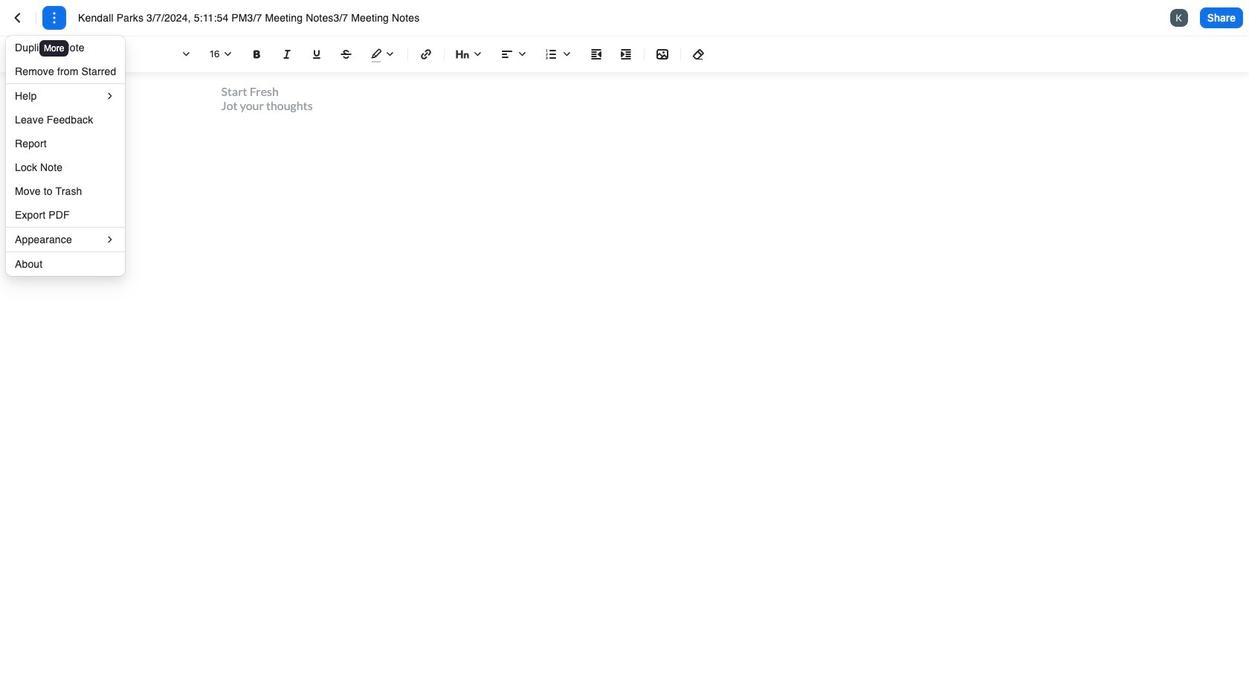 Task type: locate. For each thing, give the bounding box(es) containing it.
menu item
[[6, 36, 125, 60], [6, 60, 125, 83], [6, 84, 125, 108], [6, 132, 125, 155], [6, 155, 125, 179], [6, 179, 125, 203], [6, 203, 125, 227], [6, 228, 125, 251], [6, 252, 125, 276]]

menu
[[6, 36, 125, 276]]

3 menu item from the top
[[6, 84, 125, 108]]

tooltip
[[38, 30, 70, 58]]

more image
[[45, 9, 63, 27]]

strikethrough image
[[338, 45, 356, 63]]

None text field
[[78, 10, 447, 25]]

6 menu item from the top
[[6, 179, 125, 203]]

bold image
[[248, 45, 266, 63]]

7 menu item from the top
[[6, 203, 125, 227]]

4 menu item from the top
[[6, 132, 125, 155]]

insert image image
[[654, 45, 672, 63]]

clear style image
[[690, 45, 708, 63]]

link image
[[417, 45, 435, 63]]

2 menu item from the top
[[6, 60, 125, 83]]



Task type: vqa. For each thing, say whether or not it's contained in the screenshot.
zoom logo
no



Task type: describe. For each thing, give the bounding box(es) containing it.
italic image
[[278, 45, 296, 63]]

decrease indent image
[[588, 45, 606, 63]]

increase indent image
[[617, 45, 635, 63]]

underline image
[[308, 45, 326, 63]]

font, menu button, lato image
[[177, 45, 195, 63]]

9 menu item from the top
[[6, 252, 125, 276]]

5 menu item from the top
[[6, 155, 125, 179]]

1 menu item from the top
[[6, 36, 125, 60]]

kendall parks image
[[1171, 9, 1189, 27]]

all notes image
[[9, 9, 27, 27]]

8 menu item from the top
[[6, 228, 125, 251]]



